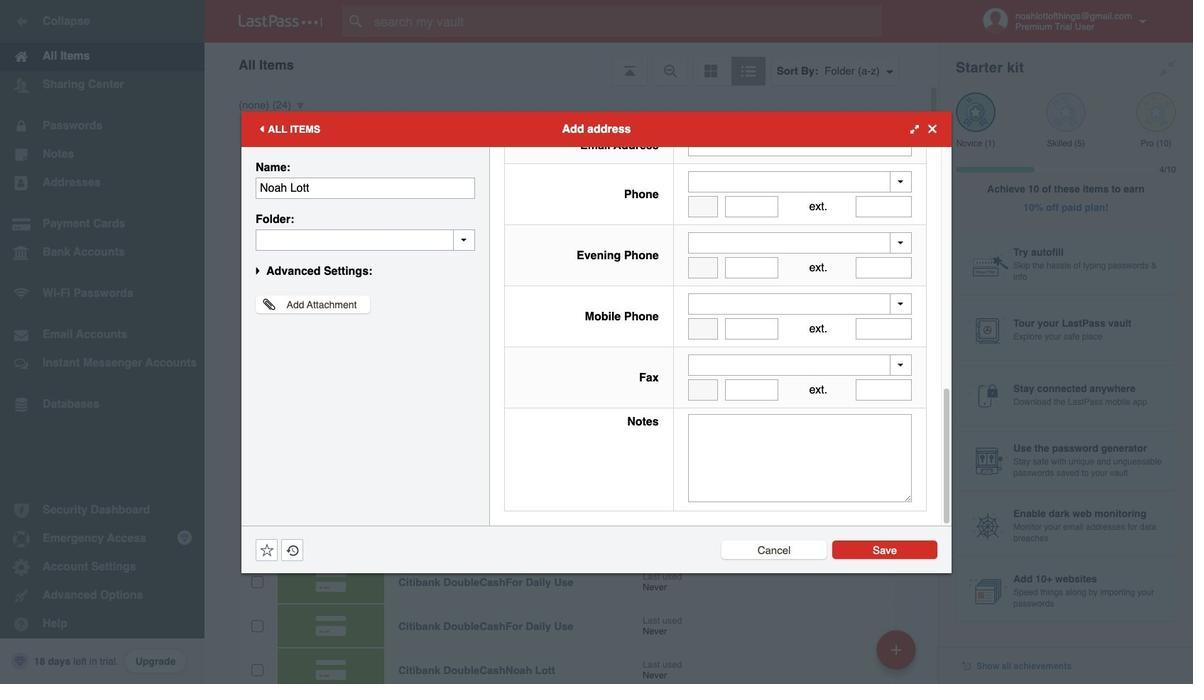 Task type: describe. For each thing, give the bounding box(es) containing it.
vault options navigation
[[205, 43, 939, 85]]

new item image
[[892, 645, 902, 655]]



Task type: locate. For each thing, give the bounding box(es) containing it.
search my vault text field
[[342, 6, 910, 37]]

None text field
[[688, 135, 912, 156], [688, 196, 718, 217], [688, 257, 718, 279], [725, 257, 779, 279], [725, 318, 779, 340], [688, 379, 718, 401], [725, 379, 779, 401], [856, 379, 912, 401], [688, 135, 912, 156], [688, 196, 718, 217], [688, 257, 718, 279], [725, 257, 779, 279], [725, 318, 779, 340], [688, 379, 718, 401], [725, 379, 779, 401], [856, 379, 912, 401]]

main navigation navigation
[[0, 0, 205, 684]]

Search search field
[[342, 6, 910, 37]]

lastpass image
[[239, 15, 323, 28]]

dialog
[[242, 0, 952, 573]]

new item navigation
[[872, 626, 925, 684]]

None text field
[[256, 177, 475, 199], [725, 196, 779, 217], [856, 196, 912, 217], [256, 229, 475, 250], [856, 257, 912, 279], [688, 318, 718, 340], [856, 318, 912, 340], [688, 414, 912, 502], [256, 177, 475, 199], [725, 196, 779, 217], [856, 196, 912, 217], [256, 229, 475, 250], [856, 257, 912, 279], [688, 318, 718, 340], [856, 318, 912, 340], [688, 414, 912, 502]]



Task type: vqa. For each thing, say whether or not it's contained in the screenshot.
text field
yes



